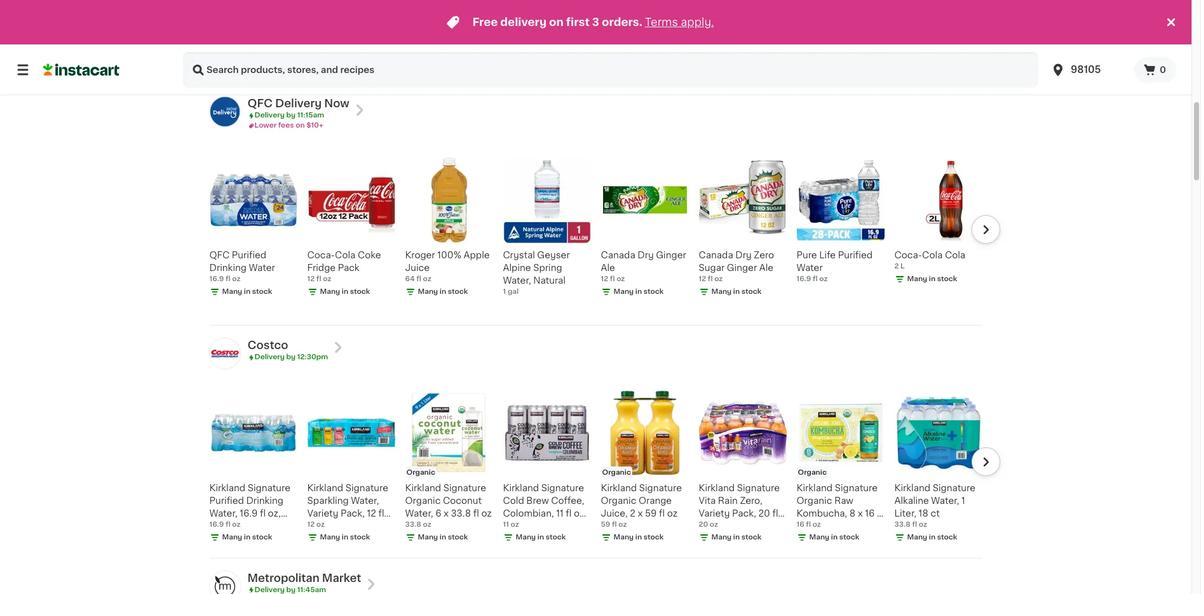 Task type: locate. For each thing, give the bounding box(es) containing it.
2 left l
[[895, 263, 899, 270]]

stock down canada dry zero sugar ginger ale 12 fl oz
[[742, 289, 762, 296]]

costco
[[248, 341, 288, 351]]

many down "18"
[[907, 534, 928, 541]]

0 horizontal spatial 59
[[601, 522, 610, 529]]

stock for kirkland signature alkaline water, 1 liter, 18 ct
[[937, 534, 958, 541]]

many in stock down "18"
[[907, 534, 958, 541]]

0 horizontal spatial ale
[[601, 264, 615, 273]]

stock down kirkland signature sparkling water, variety pack, 12 fl oz, 35 ct
[[350, 534, 370, 541]]

by up lower fees on $10+
[[286, 112, 296, 119]]

0 horizontal spatial ginger
[[656, 251, 686, 260]]

6 kirkland from the left
[[699, 484, 735, 493]]

purified for pure life purified water 16.9 fl oz
[[838, 251, 873, 260]]

2 cola from the left
[[922, 251, 943, 260]]

in for canada dry ginger ale
[[636, 289, 642, 296]]

stock for kirkland signature vita rain zero, variety pack, 20 fl oz, 24-count
[[742, 534, 762, 541]]

0 horizontal spatial water
[[249, 264, 275, 273]]

kirkland up juice,
[[601, 484, 637, 493]]

0 vertical spatial 2
[[895, 263, 899, 270]]

Search field
[[183, 52, 1038, 88]]

8 kirkland from the left
[[895, 484, 931, 493]]

1 horizontal spatial 16
[[865, 510, 875, 519]]

48
[[503, 11, 513, 18]]

in down kirkland signature purified drinking water, 16.9 fl oz, 40-count
[[244, 534, 251, 541]]

0 horizontal spatial 16
[[797, 522, 805, 529]]

in
[[440, 11, 446, 18], [538, 24, 544, 31], [733, 24, 740, 31], [636, 36, 642, 43], [929, 276, 936, 283], [244, 289, 251, 296], [342, 289, 348, 296], [440, 289, 446, 296], [636, 289, 642, 296], [733, 289, 740, 296], [244, 534, 251, 541], [342, 534, 348, 541], [440, 534, 446, 541], [538, 534, 544, 541], [636, 534, 642, 541], [733, 534, 740, 541], [831, 534, 838, 541], [929, 534, 936, 541]]

16.9 fl oz inside product group
[[601, 24, 632, 31]]

12 oz
[[307, 522, 325, 529]]

stock down the kirkland signature organic coconut water, 6 x 33.8 fl oz 33.8 oz
[[448, 534, 468, 541]]

pack, inside kirkland signature sparkling water, variety pack, 12 fl oz, 35 ct
[[341, 510, 365, 519]]

2
[[895, 263, 899, 270], [630, 510, 636, 519]]

by for costco
[[286, 354, 296, 361]]

in for coca-cola cola
[[929, 276, 936, 283]]

1 vertical spatial qfc
[[209, 251, 230, 260]]

in down "kroger 100% apple juice 64 fl oz"
[[440, 289, 446, 296]]

many in stock down the 6 at the left bottom of the page
[[418, 534, 468, 541]]

11 down coffee, on the left of page
[[556, 510, 564, 519]]

in for kirkland signature vita rain zero, variety pack, 20 fl oz, 24-count
[[733, 534, 740, 541]]

many in stock down 24-
[[712, 534, 762, 541]]

stock down 8
[[840, 534, 860, 541]]

0 horizontal spatial 16.9 fl oz
[[209, 522, 241, 529]]

many down 48 fl oz
[[516, 24, 536, 31]]

stock down "kroger 100% apple juice 64 fl oz"
[[448, 289, 468, 296]]

apple
[[464, 251, 490, 260]]

1 vertical spatial 20
[[699, 522, 708, 529]]

oz inside canada dry ginger ale 12 fl oz
[[617, 276, 625, 283]]

0 horizontal spatial 2
[[630, 510, 636, 519]]

free
[[473, 17, 498, 27]]

0 vertical spatial 59
[[645, 510, 657, 519]]

purified
[[232, 251, 266, 260], [838, 251, 873, 260], [209, 497, 244, 506]]

1 coca- from the left
[[307, 251, 335, 260]]

fl
[[514, 11, 519, 18], [708, 11, 713, 18], [617, 24, 622, 31], [226, 276, 231, 283], [316, 276, 321, 283], [417, 276, 421, 283], [610, 276, 615, 283], [708, 276, 713, 283], [813, 276, 818, 283], [260, 510, 266, 519], [378, 510, 384, 519], [473, 510, 479, 519], [566, 510, 572, 519], [659, 510, 665, 519], [773, 510, 778, 519], [877, 510, 883, 519], [226, 522, 231, 529], [612, 522, 617, 529], [806, 522, 811, 529], [912, 522, 917, 529]]

terms
[[645, 17, 678, 27]]

coca- up l
[[895, 251, 922, 260]]

12 inside coca-cola coke fridge pack 12 fl oz
[[307, 276, 315, 283]]

1 ale from the left
[[601, 264, 615, 273]]

signature for kirkland signature alkaline water, 1 liter, 18 ct 33.8 fl oz
[[933, 484, 976, 493]]

1 vertical spatial item carousel region
[[192, 384, 1000, 554]]

1 canada from the left
[[601, 251, 635, 260]]

kirkland inside kirkland signature organic orange juice, 2 x 59 fl oz 59 fl oz
[[601, 484, 637, 493]]

signature inside kirkland signature organic orange juice, 2 x 59 fl oz 59 fl oz
[[639, 484, 682, 493]]

kirkland up sparkling
[[307, 484, 343, 493]]

0 horizontal spatial variety
[[307, 510, 338, 519]]

signature
[[248, 484, 290, 493], [346, 484, 388, 493], [443, 484, 486, 493], [541, 484, 584, 493], [639, 484, 682, 493], [737, 484, 780, 493], [835, 484, 878, 493], [933, 484, 976, 493]]

1 horizontal spatial qfc
[[248, 99, 273, 109]]

1 by from the top
[[286, 112, 296, 119]]

water inside pure life purified water 16.9 fl oz
[[797, 264, 823, 273]]

fl inside kirkland signature purified drinking water, 16.9 fl oz, 40-count
[[260, 510, 266, 519]]

2 horizontal spatial ct
[[931, 510, 940, 519]]

40-
[[209, 522, 226, 531]]

water, right alkaline
[[931, 497, 959, 506]]

coca- inside coca-cola coke fridge pack 12 fl oz
[[307, 251, 335, 260]]

count inside "kirkland signature vita rain zero, variety pack, 20 fl oz, 24-count"
[[729, 522, 755, 531]]

ale right spring
[[601, 264, 615, 273]]

6
[[436, 510, 441, 519]]

16 right 8
[[865, 510, 875, 519]]

kirkland inside the kirkland signature organic raw kombucha, 8 x 16 fl oz
[[797, 484, 833, 493]]

delivery down metropolitan
[[255, 587, 285, 594]]

many down 35
[[320, 534, 340, 541]]

20 left 24-
[[699, 522, 708, 529]]

1 horizontal spatial ct
[[515, 522, 524, 531]]

signature for kirkland signature cold brew coffee, colombian, 11 fl oz, 12 ct
[[541, 484, 584, 493]]

water, inside kirkland signature purified drinking water, 16.9 fl oz, 40-count
[[209, 510, 237, 519]]

count down zero,
[[729, 522, 755, 531]]

fl inside kirkland signature sparkling water, variety pack, 12 fl oz, 35 ct
[[378, 510, 384, 519]]

stock down kirkland signature purified drinking water, 16.9 fl oz, 40-count
[[252, 534, 272, 541]]

1 dry from the left
[[638, 251, 654, 260]]

item carousel region
[[192, 152, 1000, 321], [192, 384, 1000, 554]]

dry for ginger
[[638, 251, 654, 260]]

1 water from the left
[[249, 264, 275, 273]]

ginger inside canada dry zero sugar ginger ale 12 fl oz
[[727, 264, 757, 273]]

many down sugar
[[712, 289, 732, 296]]

kirkland for kirkland signature organic orange juice, 2 x 59 fl oz 59 fl oz
[[601, 484, 637, 493]]

stock down kirkland signature alkaline water, 1 liter, 18 ct 33.8 fl oz
[[937, 534, 958, 541]]

x
[[444, 510, 449, 519], [638, 510, 643, 519], [858, 510, 863, 519]]

oz, inside "kirkland signature vita rain zero, variety pack, 20 fl oz, 24-count"
[[699, 522, 712, 531]]

in for canada dry zero sugar ginger ale
[[733, 289, 740, 296]]

16.9
[[601, 24, 616, 31], [209, 276, 224, 283], [797, 276, 811, 283], [240, 510, 258, 519], [209, 522, 224, 529]]

0 vertical spatial 1
[[503, 289, 506, 296]]

many for kirkland signature purified drinking water, 16.9 fl oz, 40-count
[[222, 534, 242, 541]]

in down kirkland signature alkaline water, 1 liter, 18 ct 33.8 fl oz
[[929, 534, 936, 541]]

oz inside canada dry zero sugar ginger ale 12 fl oz
[[715, 276, 723, 283]]

1 vertical spatial 59
[[601, 522, 610, 529]]

1 horizontal spatial variety
[[699, 510, 730, 519]]

many down the orders. at the right of page
[[614, 36, 634, 43]]

kirkland for kirkland signature organic raw kombucha, 8 x 16 fl oz
[[797, 484, 833, 493]]

in down coca-cola cola 2 l
[[929, 276, 936, 283]]

stock down kirkland signature organic orange juice, 2 x 59 fl oz 59 fl oz
[[644, 534, 664, 541]]

stock down qfc purified drinking water 16.9 fl oz
[[252, 289, 272, 296]]

alpine
[[503, 264, 531, 273]]

1 vertical spatial 16.9 fl oz
[[209, 522, 241, 529]]

stock down coca-cola cola 2 l
[[937, 276, 958, 283]]

1 vertical spatial 11
[[503, 522, 509, 529]]

None search field
[[183, 52, 1038, 88]]

item carousel region containing kirkland signature purified drinking water, 16.9 fl oz, 40-count
[[192, 384, 1000, 554]]

stock down pack
[[350, 289, 370, 296]]

$2.00
[[644, 54, 671, 63]]

many in stock down "kroger 100% apple juice 64 fl oz"
[[418, 289, 468, 296]]

qfc purified drinking water 16.9 fl oz
[[209, 251, 275, 283]]

signature inside the kirkland signature organic raw kombucha, 8 x 16 fl oz
[[835, 484, 878, 493]]

oz, inside kirkland signature purified drinking water, 16.9 fl oz, 40-count
[[268, 510, 281, 519]]

many for kirkland signature alkaline water, 1 liter, 18 ct
[[907, 534, 928, 541]]

kirkland for kirkland signature alkaline water, 1 liter, 18 ct 33.8 fl oz
[[895, 484, 931, 493]]

pack, down sparkling
[[341, 510, 365, 519]]

0 horizontal spatial 1
[[503, 289, 506, 296]]

1 vertical spatial drinking
[[246, 497, 283, 506]]

rain
[[718, 497, 738, 506]]

0 horizontal spatial ct
[[337, 522, 346, 531]]

canada inside canada dry zero sugar ginger ale 12 fl oz
[[699, 251, 733, 260]]

count
[[226, 522, 252, 531], [729, 522, 755, 531]]

item carousel region for costco
[[192, 384, 1000, 554]]

limited time offer region
[[0, 0, 1164, 44]]

11
[[556, 510, 564, 519], [503, 522, 509, 529]]

signature inside kirkland signature sparkling water, variety pack, 12 fl oz, 35 ct
[[346, 484, 388, 493]]

stock for kroger 100% apple juice
[[448, 289, 468, 296]]

1 horizontal spatial count
[[729, 522, 755, 531]]

0 horizontal spatial 11
[[503, 522, 509, 529]]

x inside the kirkland signature organic raw kombucha, 8 x 16 fl oz
[[858, 510, 863, 519]]

0 horizontal spatial dry
[[638, 251, 654, 260]]

many for coca-cola cola
[[907, 276, 928, 283]]

3
[[592, 17, 599, 27]]

signature inside the "kirkland signature cold brew coffee, colombian, 11 fl oz, 12 ct"
[[541, 484, 584, 493]]

1 horizontal spatial ginger
[[727, 264, 757, 273]]

1 signature from the left
[[248, 484, 290, 493]]

0 vertical spatial 11
[[556, 510, 564, 519]]

many down juice,
[[614, 534, 634, 541]]

2 vertical spatial by
[[286, 587, 296, 594]]

pure life purified water 16.9 fl oz
[[797, 251, 873, 283]]

water,
[[503, 277, 531, 286], [351, 497, 379, 506], [931, 497, 959, 506], [209, 510, 237, 519], [405, 510, 433, 519]]

2 right juice,
[[630, 510, 636, 519]]

ct right "18"
[[931, 510, 940, 519]]

kirkland up vita
[[699, 484, 735, 493]]

0 vertical spatial qfc
[[248, 99, 273, 109]]

33.8
[[451, 510, 471, 519], [405, 522, 421, 529], [895, 522, 911, 529]]

1 horizontal spatial coca-
[[895, 251, 922, 260]]

98105 button
[[1043, 52, 1135, 88], [1051, 52, 1127, 88]]

1 vertical spatial ginger
[[727, 264, 757, 273]]

1 variety from the left
[[307, 510, 338, 519]]

kirkland up cold
[[503, 484, 539, 493]]

0 horizontal spatial count
[[226, 522, 252, 531]]

2 ale from the left
[[759, 264, 774, 273]]

coca-
[[307, 251, 335, 260], [895, 251, 922, 260]]

1 horizontal spatial canada
[[699, 251, 733, 260]]

water, left the 6 at the left bottom of the page
[[405, 510, 433, 519]]

drinking
[[209, 264, 247, 273], [246, 497, 283, 506]]

stock down canada dry ginger ale 12 fl oz on the top right of the page
[[644, 289, 664, 296]]

kirkland signature purified drinking water, 16.9 fl oz, 40-count
[[209, 484, 290, 531]]

12:30pm
[[297, 354, 328, 361]]

12 inside kirkland signature sparkling water, variety pack, 12 fl oz, 35 ct
[[367, 510, 376, 519]]

2 x from the left
[[638, 510, 643, 519]]

ct inside the "kirkland signature cold brew coffee, colombian, 11 fl oz, 12 ct"
[[515, 522, 524, 531]]

gal
[[508, 289, 519, 296]]

purified inside kirkland signature purified drinking water, 16.9 fl oz, 40-count
[[209, 497, 244, 506]]

1 horizontal spatial 11
[[556, 510, 564, 519]]

ale
[[601, 264, 615, 273], [759, 264, 774, 273]]

1 horizontal spatial x
[[638, 510, 643, 519]]

12 inside canada dry ginger ale 12 fl oz
[[601, 276, 608, 283]]

many down the 6 at the left bottom of the page
[[418, 534, 438, 541]]

1 horizontal spatial 16.9 fl oz
[[601, 24, 632, 31]]

variety inside kirkland signature sparkling water, variety pack, 12 fl oz, 35 ct
[[307, 510, 338, 519]]

fl inside product group
[[617, 24, 622, 31]]

16.9 fl oz
[[601, 24, 632, 31], [209, 522, 241, 529]]

crystal
[[503, 251, 535, 260]]

cola for coke
[[335, 251, 356, 260]]

kirkland inside the kirkland signature organic coconut water, 6 x 33.8 fl oz 33.8 oz
[[405, 484, 441, 493]]

2 horizontal spatial cola
[[945, 251, 966, 260]]

many in stock for qfc purified drinking water
[[222, 289, 272, 296]]

signature inside kirkland signature purified drinking water, 16.9 fl oz, 40-count
[[248, 484, 290, 493]]

0 vertical spatial 20
[[759, 510, 770, 519]]

in for kirkland signature cold brew coffee, colombian, 11 fl oz, 12 ct
[[538, 534, 544, 541]]

6 signature from the left
[[737, 484, 780, 493]]

on left first
[[549, 17, 564, 27]]

16.9 inside kirkland signature purified drinking water, 16.9 fl oz, 40-count
[[240, 510, 258, 519]]

water, up gal at the left top of page
[[503, 277, 531, 286]]

kirkland inside the "kirkland signature cold brew coffee, colombian, 11 fl oz, 12 ct"
[[503, 484, 539, 493]]

dry for zero
[[736, 251, 752, 260]]

product group
[[601, 0, 689, 71]]

many inside product group
[[614, 36, 634, 43]]

many down 24-
[[712, 534, 732, 541]]

on inside the limited time offer region
[[549, 17, 564, 27]]

water down pure
[[797, 264, 823, 273]]

kirkland inside kirkland signature sparkling water, variety pack, 12 fl oz, 35 ct
[[307, 484, 343, 493]]

kirkland for kirkland signature organic coconut water, 6 x 33.8 fl oz 33.8 oz
[[405, 484, 441, 493]]

water, inside kirkland signature alkaline water, 1 liter, 18 ct 33.8 fl oz
[[931, 497, 959, 506]]

0 vertical spatial item carousel region
[[192, 152, 1000, 321]]

many in stock down pack
[[320, 289, 370, 296]]

item carousel region containing qfc purified drinking water
[[192, 152, 1000, 321]]

in for kirkland signature organic raw kombucha, 8 x 16 fl oz
[[831, 534, 838, 541]]

stock for kirkland signature sparkling water, variety pack, 12 fl oz, 35 ct
[[350, 534, 370, 541]]

kirkland up kombucha,
[[797, 484, 833, 493]]

16
[[865, 510, 875, 519], [797, 522, 805, 529]]

1 right alkaline
[[962, 497, 965, 506]]

apply.
[[681, 17, 714, 27]]

kirkland signature organic orange juice, 2 x 59 fl oz 59 fl oz
[[601, 484, 682, 529]]

many in stock for kirkland signature organic raw kombucha, 8 x 16 fl oz
[[810, 534, 860, 541]]

35
[[323, 522, 334, 531]]

metropolitan market image
[[209, 572, 240, 595]]

cola inside coca-cola coke fridge pack 12 fl oz
[[335, 251, 356, 260]]

★★★★★
[[601, 12, 646, 21], [601, 12, 646, 21]]

1 horizontal spatial on
[[549, 17, 564, 27]]

in for kirkland signature organic orange juice, 2 x 59 fl oz
[[636, 534, 642, 541]]

3 x from the left
[[858, 510, 863, 519]]

0 vertical spatial on
[[549, 17, 564, 27]]

fl inside coca-cola coke fridge pack 12 fl oz
[[316, 276, 321, 283]]

1 inside crystal geyser alpine spring water, natural 1 gal
[[503, 289, 506, 296]]

coca-cola coke fridge pack 12 fl oz
[[307, 251, 381, 283]]

kirkland inside kirkland signature alkaline water, 1 liter, 18 ct 33.8 fl oz
[[895, 484, 931, 493]]

3 signature from the left
[[443, 484, 486, 493]]

8 signature from the left
[[933, 484, 976, 493]]

water
[[249, 264, 275, 273], [797, 264, 823, 273]]

in down pack
[[342, 289, 348, 296]]

ale inside canada dry zero sugar ginger ale 12 fl oz
[[759, 264, 774, 273]]

in down kirkland signature sparkling water, variety pack, 12 fl oz, 35 ct
[[342, 534, 348, 541]]

water, up 40-
[[209, 510, 237, 519]]

2 dry from the left
[[736, 251, 752, 260]]

1 horizontal spatial 59
[[645, 510, 657, 519]]

many in stock for kirkland signature organic coconut water, 6 x 33.8 fl oz
[[418, 534, 468, 541]]

coconut
[[443, 497, 482, 506]]

x right the 6 at the left bottom of the page
[[444, 510, 449, 519]]

stock down the "kirkland signature cold brew coffee, colombian, 11 fl oz, 12 ct"
[[546, 534, 566, 541]]

1 count from the left
[[226, 522, 252, 531]]

1 horizontal spatial 2
[[895, 263, 899, 270]]

kirkland up alkaline
[[895, 484, 931, 493]]

ct right 35
[[337, 522, 346, 531]]

oz inside product group
[[624, 24, 632, 31]]

2 kirkland from the left
[[307, 484, 343, 493]]

organic inside kirkland signature organic orange juice, 2 x 59 fl oz 59 fl oz
[[601, 497, 637, 506]]

many down 40-
[[222, 534, 242, 541]]

x down "orange"
[[638, 510, 643, 519]]

2 signature from the left
[[346, 484, 388, 493]]

dry
[[638, 251, 654, 260], [736, 251, 752, 260]]

8
[[850, 510, 856, 519]]

many for kirkland signature cold brew coffee, colombian, 11 fl oz, 12 ct
[[516, 534, 536, 541]]

0 horizontal spatial qfc
[[209, 251, 230, 260]]

fl inside qfc purified drinking water 16.9 fl oz
[[226, 276, 231, 283]]

in down kirkland signature organic orange juice, 2 x 59 fl oz 59 fl oz
[[636, 534, 642, 541]]

canada for sugar
[[699, 251, 733, 260]]

water inside qfc purified drinking water 16.9 fl oz
[[249, 264, 275, 273]]

33.8 inside kirkland signature alkaline water, 1 liter, 18 ct 33.8 fl oz
[[895, 522, 911, 529]]

1 horizontal spatial water
[[797, 264, 823, 273]]

oz, inside the "kirkland signature cold brew coffee, colombian, 11 fl oz, 12 ct"
[[574, 510, 587, 519]]

delivery for delivery by 12:30pm
[[255, 354, 285, 361]]

count up metropolitan market icon
[[226, 522, 252, 531]]

0 horizontal spatial on
[[296, 122, 305, 129]]

2 coca- from the left
[[895, 251, 922, 260]]

many in stock down kombucha,
[[810, 534, 860, 541]]

2 count from the left
[[729, 522, 755, 531]]

1 horizontal spatial dry
[[736, 251, 752, 260]]

pack, down zero,
[[732, 510, 756, 519]]

0 horizontal spatial canada
[[601, 251, 635, 260]]

many down canada dry ginger ale 12 fl oz on the top right of the page
[[614, 289, 634, 296]]

20 down zero,
[[759, 510, 770, 519]]

ct inside kirkland signature sparkling water, variety pack, 12 fl oz, 35 ct
[[337, 522, 346, 531]]

water, inside the kirkland signature organic coconut water, 6 x 33.8 fl oz 33.8 oz
[[405, 510, 433, 519]]

5 kirkland from the left
[[601, 484, 637, 493]]

stock
[[448, 11, 468, 18], [546, 24, 566, 31], [742, 24, 762, 31], [644, 36, 664, 43], [937, 276, 958, 283], [252, 289, 272, 296], [350, 289, 370, 296], [448, 289, 468, 296], [644, 289, 664, 296], [742, 289, 762, 296], [252, 534, 272, 541], [350, 534, 370, 541], [448, 534, 468, 541], [546, 534, 566, 541], [644, 534, 664, 541], [742, 534, 762, 541], [840, 534, 860, 541], [937, 534, 958, 541]]

11 oz
[[503, 522, 519, 529]]

1 x from the left
[[444, 510, 449, 519]]

2 pack, from the left
[[732, 510, 756, 519]]

qfc inside qfc purified drinking water 16.9 fl oz
[[209, 251, 230, 260]]

many down fridge
[[320, 289, 340, 296]]

crystal geyser alpine spring water, natural 1 gal
[[503, 251, 570, 296]]

5 signature from the left
[[639, 484, 682, 493]]

1 cola from the left
[[335, 251, 356, 260]]

1 vertical spatial on
[[296, 122, 305, 129]]

in up save $2.00
[[636, 36, 642, 43]]

2 variety from the left
[[699, 510, 730, 519]]

1 pack, from the left
[[341, 510, 365, 519]]

in for kirkland signature organic coconut water, 6 x 33.8 fl oz
[[440, 534, 446, 541]]

water, for kirkland signature organic coconut water, 6 x 33.8 fl oz 33.8 oz
[[405, 510, 433, 519]]

fl inside the "kirkland signature cold brew coffee, colombian, 11 fl oz, 12 ct"
[[566, 510, 572, 519]]

many in stock for coca-cola cola
[[907, 276, 958, 283]]

1 left gal at the left top of page
[[503, 289, 506, 296]]

dry inside canada dry zero sugar ginger ale 12 fl oz
[[736, 251, 752, 260]]

by
[[286, 112, 296, 119], [286, 354, 296, 361], [286, 587, 296, 594]]

coca- inside coca-cola cola 2 l
[[895, 251, 922, 260]]

0 button
[[1135, 57, 1177, 83]]

stock for kirkland signature purified drinking water, 16.9 fl oz, 40-count
[[252, 534, 272, 541]]

16.9 inside qfc purified drinking water 16.9 fl oz
[[209, 276, 224, 283]]

many in stock down 35
[[320, 534, 370, 541]]

many for qfc purified drinking water
[[222, 289, 242, 296]]

2 canada from the left
[[699, 251, 733, 260]]

metropolitan
[[248, 574, 320, 584]]

many in stock for coca-cola coke fridge pack
[[320, 289, 370, 296]]

stock down "kirkland signature vita rain zero, variety pack, 20 fl oz, 24-count"
[[742, 534, 762, 541]]

many in stock down colombian,
[[516, 534, 566, 541]]

2 horizontal spatial x
[[858, 510, 863, 519]]

water, for kirkland signature purified drinking water, 16.9 fl oz, 40-count
[[209, 510, 237, 519]]

2 item carousel region from the top
[[192, 384, 1000, 554]]

4 kirkland from the left
[[503, 484, 539, 493]]

x inside kirkland signature organic orange juice, 2 x 59 fl oz 59 fl oz
[[638, 510, 643, 519]]

water, right sparkling
[[351, 497, 379, 506]]

1 vertical spatial 1
[[962, 497, 965, 506]]

on right fees
[[296, 122, 305, 129]]

signature inside "kirkland signature vita rain zero, variety pack, 20 fl oz, 24-count"
[[737, 484, 780, 493]]

0 horizontal spatial coca-
[[307, 251, 335, 260]]

16.9 fl oz up metropolitan market icon
[[209, 522, 241, 529]]

delivery by 11:45am
[[255, 587, 326, 594]]

organic
[[407, 470, 435, 477], [602, 470, 631, 477], [798, 470, 827, 477], [405, 497, 441, 506], [601, 497, 637, 506], [797, 497, 832, 506]]

stock for canada dry ginger ale
[[644, 289, 664, 296]]

stock for coca-cola coke fridge pack
[[350, 289, 370, 296]]

in for kirkland signature alkaline water, 1 liter, 18 ct
[[929, 534, 936, 541]]

signature for kirkland signature organic coconut water, 6 x 33.8 fl oz 33.8 oz
[[443, 484, 486, 493]]

0 horizontal spatial cola
[[335, 251, 356, 260]]

coca- up fridge
[[307, 251, 335, 260]]

stock for kirkland signature organic orange juice, 2 x 59 fl oz
[[644, 534, 664, 541]]

cola for cola
[[922, 251, 943, 260]]

3 by from the top
[[286, 587, 296, 594]]

1 item carousel region from the top
[[192, 152, 1000, 321]]

many for canada dry ginger ale
[[614, 289, 634, 296]]

0 vertical spatial 16.9 fl oz
[[601, 24, 632, 31]]

kirkland for kirkland signature sparkling water, variety pack, 12 fl oz, 35 ct
[[307, 484, 343, 493]]

stock for qfc purified drinking water
[[252, 289, 272, 296]]

1 horizontal spatial pack,
[[732, 510, 756, 519]]

2 water from the left
[[797, 264, 823, 273]]

many in stock down coca-cola cola 2 l
[[907, 276, 958, 283]]

many down coca-cola cola 2 l
[[907, 276, 928, 283]]

kirkland up the 6 at the left bottom of the page
[[405, 484, 441, 493]]

1 kirkland from the left
[[209, 484, 245, 493]]

many in stock down kirkland signature organic orange juice, 2 x 59 fl oz 59 fl oz
[[614, 534, 664, 541]]

11 down cold
[[503, 522, 509, 529]]

delivery up lower
[[255, 112, 285, 119]]

2 by from the top
[[286, 354, 296, 361]]

11:45am
[[297, 587, 326, 594]]

0 horizontal spatial pack,
[[341, 510, 365, 519]]

market
[[322, 574, 361, 584]]

x right 8
[[858, 510, 863, 519]]

fees
[[278, 122, 294, 129]]

count inside kirkland signature purified drinking water, 16.9 fl oz, 40-count
[[226, 522, 252, 531]]

0 horizontal spatial x
[[444, 510, 449, 519]]

kirkland inside "kirkland signature vita rain zero, variety pack, 20 fl oz, 24-count"
[[699, 484, 735, 493]]

water, for crystal geyser alpine spring water, natural 1 gal
[[503, 277, 531, 286]]

many in stock down kirkland signature purified drinking water, 16.9 fl oz, 40-count
[[222, 534, 272, 541]]

many for kirkland signature vita rain zero, variety pack, 20 fl oz, 24-count
[[712, 534, 732, 541]]

0 vertical spatial by
[[286, 112, 296, 119]]

lower fees on $10+
[[255, 122, 323, 129]]

ale down zero
[[759, 264, 774, 273]]

4 signature from the left
[[541, 484, 584, 493]]

oz inside kirkland signature alkaline water, 1 liter, 18 ct 33.8 fl oz
[[919, 522, 927, 529]]

3 kirkland from the left
[[405, 484, 441, 493]]

ginger
[[656, 251, 686, 260], [727, 264, 757, 273]]

canada
[[601, 251, 635, 260], [699, 251, 733, 260]]

1 vertical spatial by
[[286, 354, 296, 361]]

signature inside the kirkland signature organic coconut water, 6 x 33.8 fl oz 33.8 oz
[[443, 484, 486, 493]]

1 vertical spatial 2
[[630, 510, 636, 519]]

1 horizontal spatial cola
[[922, 251, 943, 260]]

signature inside kirkland signature alkaline water, 1 liter, 18 ct 33.8 fl oz
[[933, 484, 976, 493]]

delivery
[[275, 99, 322, 109], [255, 112, 285, 119], [255, 354, 285, 361], [255, 587, 285, 594]]

signature for kirkland signature sparkling water, variety pack, 12 fl oz, 35 ct
[[346, 484, 388, 493]]

cola
[[335, 251, 356, 260], [922, 251, 943, 260], [945, 251, 966, 260]]

0 vertical spatial drinking
[[209, 264, 247, 273]]

7 signature from the left
[[835, 484, 878, 493]]

qfc for qfc delivery now
[[248, 99, 273, 109]]

in down canada dry zero sugar ginger ale 12 fl oz
[[733, 289, 740, 296]]

2 horizontal spatial 33.8
[[895, 522, 911, 529]]

fl inside canada dry ginger ale 12 fl oz
[[610, 276, 615, 283]]

kirkland inside kirkland signature purified drinking water, 16.9 fl oz, 40-count
[[209, 484, 245, 493]]

kroger
[[405, 251, 435, 260]]

1 horizontal spatial ale
[[759, 264, 774, 273]]

purified inside qfc purified drinking water 16.9 fl oz
[[232, 251, 266, 260]]

in down kombucha,
[[831, 534, 838, 541]]

0 vertical spatial 16
[[865, 510, 875, 519]]

oz inside "kroger 100% apple juice 64 fl oz"
[[423, 276, 431, 283]]

dry inside canada dry ginger ale 12 fl oz
[[638, 251, 654, 260]]

purified inside pure life purified water 16.9 fl oz
[[838, 251, 873, 260]]

on for delivery
[[549, 17, 564, 27]]

1 horizontal spatial 20
[[759, 510, 770, 519]]

many left free
[[418, 11, 438, 18]]

raw
[[835, 497, 854, 506]]

canada inside canada dry ginger ale 12 fl oz
[[601, 251, 635, 260]]

1
[[503, 289, 506, 296], [962, 497, 965, 506]]

7 kirkland from the left
[[797, 484, 833, 493]]

in down canada dry ginger ale 12 fl oz on the top right of the page
[[636, 289, 642, 296]]

many in stock down 12 fl oz
[[712, 24, 762, 31]]

0 vertical spatial ginger
[[656, 251, 686, 260]]

many in stock for canada dry ginger ale
[[614, 289, 664, 296]]

16.9 fl oz right 3
[[601, 24, 632, 31]]

fl inside "kirkland signature vita rain zero, variety pack, 20 fl oz, 24-count"
[[773, 510, 778, 519]]

1 horizontal spatial 1
[[962, 497, 965, 506]]

many in stock up save $2.00
[[614, 36, 664, 43]]



Task type: vqa. For each thing, say whether or not it's contained in the screenshot.
1st Water from the right
yes



Task type: describe. For each thing, give the bounding box(es) containing it.
stock inside product group
[[644, 36, 664, 43]]

coke
[[358, 251, 381, 260]]

ginger inside canada dry ginger ale 12 fl oz
[[656, 251, 686, 260]]

kirkland signature cold brew coffee, colombian, 11 fl oz, 12 ct
[[503, 484, 587, 531]]

drinking inside kirkland signature purified drinking water, 16.9 fl oz, 40-count
[[246, 497, 283, 506]]

organic inside the kirkland signature organic raw kombucha, 8 x 16 fl oz
[[797, 497, 832, 506]]

ale inside canada dry ginger ale 12 fl oz
[[601, 264, 615, 273]]

fl inside kirkland signature alkaline water, 1 liter, 18 ct 33.8 fl oz
[[912, 522, 917, 529]]

coffee,
[[551, 497, 584, 506]]

2 inside kirkland signature organic orange juice, 2 x 59 fl oz 59 fl oz
[[630, 510, 636, 519]]

orange
[[639, 497, 672, 506]]

coca-cola cola 2 l
[[895, 251, 966, 270]]

free delivery on first 3 orders. terms apply.
[[473, 17, 714, 27]]

12 inside canada dry zero sugar ginger ale 12 fl oz
[[699, 276, 706, 283]]

2 98105 button from the left
[[1051, 52, 1127, 88]]

delivery by 12:30pm
[[255, 354, 328, 361]]

many in stock inside product group
[[614, 36, 664, 43]]

delivery by 11:15am
[[255, 112, 324, 119]]

20 oz
[[699, 522, 718, 529]]

many for kroger 100% apple juice
[[418, 289, 438, 296]]

kirkland signature vita rain zero, variety pack, 20 fl oz, 24-count
[[699, 484, 780, 531]]

20 inside "kirkland signature vita rain zero, variety pack, 20 fl oz, 24-count"
[[759, 510, 770, 519]]

juice
[[405, 264, 430, 273]]

many down 12 fl oz
[[712, 24, 732, 31]]

stock left free
[[448, 11, 468, 18]]

kirkland for kirkland signature vita rain zero, variety pack, 20 fl oz, 24-count
[[699, 484, 735, 493]]

lower
[[255, 122, 277, 129]]

kroger 100% apple juice 64 fl oz
[[405, 251, 490, 283]]

l
[[901, 263, 905, 270]]

24-
[[714, 522, 729, 531]]

fridge
[[307, 264, 336, 273]]

qfc for qfc purified drinking water 16.9 fl oz
[[209, 251, 230, 260]]

48 fl oz
[[503, 11, 529, 18]]

many in stock for kirkland signature organic orange juice, 2 x 59 fl oz
[[614, 534, 664, 541]]

2 inside coca-cola cola 2 l
[[895, 263, 899, 270]]

kirkland signature organic coconut water, 6 x 33.8 fl oz 33.8 oz
[[405, 484, 492, 529]]

canada dry zero sugar ginger ale 12 fl oz
[[699, 251, 774, 283]]

ct for kirkland signature cold brew coffee, colombian, 11 fl oz, 12 ct
[[515, 522, 524, 531]]

many in stock left free
[[418, 11, 468, 18]]

stock right apply.
[[742, 24, 762, 31]]

on for fees
[[296, 122, 305, 129]]

juice,
[[601, 510, 628, 519]]

many for kirkland signature sparkling water, variety pack, 12 fl oz, 35 ct
[[320, 534, 340, 541]]

water, inside kirkland signature sparkling water, variety pack, 12 fl oz, 35 ct
[[351, 497, 379, 506]]

stock for kirkland signature organic raw kombucha, 8 x 16 fl oz
[[840, 534, 860, 541]]

canada for ale
[[601, 251, 635, 260]]

terms apply. link
[[645, 17, 714, 27]]

delivery for delivery by 11:45am
[[255, 587, 285, 594]]

12 fl oz
[[699, 11, 723, 18]]

0
[[1160, 65, 1166, 74]]

cold
[[503, 497, 524, 506]]

98105
[[1071, 65, 1101, 74]]

zero
[[754, 251, 774, 260]]

delivery up delivery by 11:15am on the left
[[275, 99, 322, 109]]

oz inside pure life purified water 16.9 fl oz
[[820, 276, 828, 283]]

x for 6
[[444, 510, 449, 519]]

64
[[405, 276, 415, 283]]

in inside product group
[[636, 36, 642, 43]]

signature for kirkland signature vita rain zero, variety pack, 20 fl oz, 24-count
[[737, 484, 780, 493]]

fl inside canada dry zero sugar ginger ale 12 fl oz
[[708, 276, 713, 283]]

canada dry ginger ale 12 fl oz
[[601, 251, 686, 283]]

in left free
[[440, 11, 446, 18]]

vita
[[699, 497, 716, 506]]

0 horizontal spatial 20
[[699, 522, 708, 529]]

costco image
[[209, 339, 240, 370]]

0 horizontal spatial 33.8
[[405, 522, 421, 529]]

life
[[819, 251, 836, 260]]

stock left first
[[546, 24, 566, 31]]

11:15am
[[297, 112, 324, 119]]

12 inside the "kirkland signature cold brew coffee, colombian, 11 fl oz, 12 ct"
[[503, 522, 512, 531]]

stock for kirkland signature cold brew coffee, colombian, 11 fl oz, 12 ct
[[546, 534, 566, 541]]

stock for canada dry zero sugar ginger ale
[[742, 289, 762, 296]]

coca- for fridge
[[307, 251, 335, 260]]

$10+
[[307, 122, 323, 129]]

in for kroger 100% apple juice
[[440, 289, 446, 296]]

many in stock for kirkland signature sparkling water, variety pack, 12 fl oz, 35 ct
[[320, 534, 370, 541]]

18
[[919, 510, 929, 519]]

qfc delivery now
[[248, 99, 349, 109]]

in right apply.
[[733, 24, 740, 31]]

signature for kirkland signature purified drinking water, 16.9 fl oz, 40-count
[[248, 484, 290, 493]]

many in stock down 48 fl oz
[[516, 24, 566, 31]]

many in stock for kroger 100% apple juice
[[418, 289, 468, 296]]

coca- for 2
[[895, 251, 922, 260]]

16.9 fl oz inside the item carousel region
[[209, 522, 241, 529]]

oz inside coca-cola coke fridge pack 12 fl oz
[[323, 276, 331, 283]]

purified for kirkland signature purified drinking water, 16.9 fl oz, 40-count
[[209, 497, 244, 506]]

variety inside "kirkland signature vita rain zero, variety pack, 20 fl oz, 24-count"
[[699, 510, 730, 519]]

in for kirkland signature purified drinking water, 16.9 fl oz, 40-count
[[244, 534, 251, 541]]

stock for kirkland signature organic coconut water, 6 x 33.8 fl oz
[[448, 534, 468, 541]]

qfc delivery now image
[[209, 97, 240, 127]]

16 fl oz
[[797, 522, 821, 529]]

first
[[566, 17, 590, 27]]

many for coca-cola coke fridge pack
[[320, 289, 340, 296]]

many in stock link
[[405, 0, 493, 20]]

many for canada dry zero sugar ginger ale
[[712, 289, 732, 296]]

ct for kirkland signature sparkling water, variety pack, 12 fl oz, 35 ct
[[337, 522, 346, 531]]

many in stock for kirkland signature vita rain zero, variety pack, 20 fl oz, 24-count
[[712, 534, 762, 541]]

1 98105 button from the left
[[1043, 52, 1135, 88]]

fl inside pure life purified water 16.9 fl oz
[[813, 276, 818, 283]]

3 cola from the left
[[945, 251, 966, 260]]

alkaline
[[895, 497, 929, 506]]

11 inside the "kirkland signature cold brew coffee, colombian, 11 fl oz, 12 ct"
[[556, 510, 564, 519]]

oz, inside kirkland signature sparkling water, variety pack, 12 fl oz, 35 ct
[[307, 522, 320, 531]]

brew
[[527, 497, 549, 506]]

save $2.00 button
[[601, 48, 689, 71]]

sugar
[[699, 264, 725, 273]]

fl inside the kirkland signature organic raw kombucha, 8 x 16 fl oz
[[877, 510, 883, 519]]

100%
[[437, 251, 461, 260]]

metropolitan market
[[248, 574, 361, 584]]

fl inside the kirkland signature organic coconut water, 6 x 33.8 fl oz 33.8 oz
[[473, 510, 479, 519]]

kirkland signature alkaline water, 1 liter, 18 ct 33.8 fl oz
[[895, 484, 976, 529]]

1 inside kirkland signature alkaline water, 1 liter, 18 ct 33.8 fl oz
[[962, 497, 965, 506]]

delivery
[[500, 17, 547, 27]]

many in stock for canada dry zero sugar ginger ale
[[712, 289, 762, 296]]

many for kirkland signature organic raw kombucha, 8 x 16 fl oz
[[810, 534, 830, 541]]

kombucha,
[[797, 510, 847, 519]]

signature for kirkland signature organic raw kombucha, 8 x 16 fl oz
[[835, 484, 878, 493]]

geyser
[[537, 251, 570, 260]]

save $2.00
[[620, 54, 671, 63]]

16.9 inside product group
[[601, 24, 616, 31]]

fl inside "kroger 100% apple juice 64 fl oz"
[[417, 276, 421, 283]]

by for metropolitan market
[[286, 587, 296, 594]]

(81)
[[648, 14, 661, 21]]

x for 2
[[638, 510, 643, 519]]

save
[[620, 54, 642, 63]]

liter,
[[895, 510, 917, 519]]

16.9 inside pure life purified water 16.9 fl oz
[[797, 276, 811, 283]]

x for 8
[[858, 510, 863, 519]]

in for coca-cola coke fridge pack
[[342, 289, 348, 296]]

zero,
[[740, 497, 763, 506]]

kirkland for kirkland signature cold brew coffee, colombian, 11 fl oz, 12 ct
[[503, 484, 539, 493]]

many for kirkland signature organic orange juice, 2 x 59 fl oz
[[614, 534, 634, 541]]

many in stock for kirkland signature alkaline water, 1 liter, 18 ct
[[907, 534, 958, 541]]

drinking inside qfc purified drinking water 16.9 fl oz
[[209, 264, 247, 273]]

spring
[[533, 264, 562, 273]]

organic inside the kirkland signature organic coconut water, 6 x 33.8 fl oz 33.8 oz
[[405, 497, 441, 506]]

colombian,
[[503, 510, 554, 519]]

orders.
[[602, 17, 643, 27]]

oz inside qfc purified drinking water 16.9 fl oz
[[232, 276, 241, 283]]

1 horizontal spatial 33.8
[[451, 510, 471, 519]]

item carousel region for qfc delivery now
[[192, 152, 1000, 321]]

in for kirkland signature sparkling water, variety pack, 12 fl oz, 35 ct
[[342, 534, 348, 541]]

now
[[324, 99, 349, 109]]

sparkling
[[307, 497, 349, 506]]

1 vertical spatial 16
[[797, 522, 805, 529]]

ct inside kirkland signature alkaline water, 1 liter, 18 ct 33.8 fl oz
[[931, 510, 940, 519]]

pack
[[338, 264, 360, 273]]

in for qfc purified drinking water
[[244, 289, 251, 296]]

water for purified
[[249, 264, 275, 273]]

signature for kirkland signature organic orange juice, 2 x 59 fl oz 59 fl oz
[[639, 484, 682, 493]]

stock for coca-cola cola
[[937, 276, 958, 283]]

many in stock for kirkland signature purified drinking water, 16.9 fl oz, 40-count
[[222, 534, 272, 541]]

many for kirkland signature organic coconut water, 6 x 33.8 fl oz
[[418, 534, 438, 541]]

in left first
[[538, 24, 544, 31]]

many in stock for kirkland signature cold brew coffee, colombian, 11 fl oz, 12 ct
[[516, 534, 566, 541]]

16 inside the kirkland signature organic raw kombucha, 8 x 16 fl oz
[[865, 510, 875, 519]]

kirkland for kirkland signature purified drinking water, 16.9 fl oz, 40-count
[[209, 484, 245, 493]]

water for life
[[797, 264, 823, 273]]

kirkland signature organic raw kombucha, 8 x 16 fl oz
[[797, 484, 883, 531]]

natural
[[533, 277, 566, 286]]

delivery for delivery by 11:15am
[[255, 112, 285, 119]]

instacart logo image
[[43, 62, 120, 78]]

oz inside the kirkland signature organic raw kombucha, 8 x 16 fl oz
[[797, 522, 807, 531]]

pack, inside "kirkland signature vita rain zero, variety pack, 20 fl oz, 24-count"
[[732, 510, 756, 519]]

pure
[[797, 251, 817, 260]]

kirkland signature sparkling water, variety pack, 12 fl oz, 35 ct
[[307, 484, 388, 531]]



